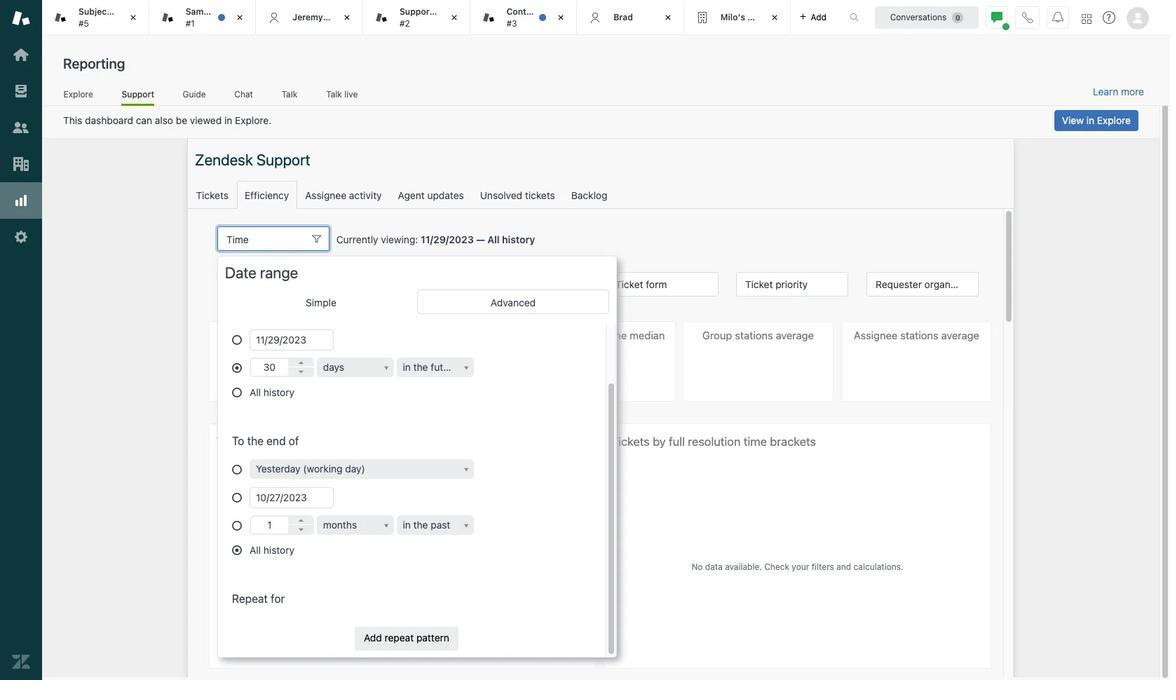 Task type: vqa. For each thing, say whether or not it's contained in the screenshot.
NEW within the Secondary ELEMENT
no



Task type: locate. For each thing, give the bounding box(es) containing it.
1 close image from the left
[[126, 11, 140, 25]]

in
[[224, 114, 232, 126], [1087, 114, 1095, 126]]

3 close image from the left
[[554, 11, 568, 25]]

explore down learn more link at the top right
[[1097, 114, 1131, 126]]

tab containing subject line
[[42, 0, 149, 35]]

1 vertical spatial explore
[[1097, 114, 1131, 126]]

talk
[[282, 89, 297, 99], [326, 89, 342, 99]]

explore
[[64, 89, 93, 99], [1097, 114, 1131, 126]]

brad tab
[[577, 0, 684, 35]]

close image inside #1 tab
[[233, 11, 247, 25]]

talk right chat
[[282, 89, 297, 99]]

chat
[[234, 89, 253, 99]]

2 close image from the left
[[447, 11, 461, 25]]

2 in from the left
[[1087, 114, 1095, 126]]

support up #2
[[400, 6, 433, 17]]

1 horizontal spatial explore
[[1097, 114, 1131, 126]]

jeremy miller tab
[[256, 0, 363, 35]]

learn
[[1093, 86, 1119, 97]]

0 horizontal spatial explore
[[64, 89, 93, 99]]

view in explore button
[[1054, 110, 1139, 131]]

#1 tab
[[149, 0, 256, 35]]

talk live link
[[326, 89, 358, 104]]

organizations image
[[12, 155, 30, 173]]

1 vertical spatial support
[[122, 89, 154, 99]]

close image right subject
[[126, 11, 140, 25]]

support up can
[[122, 89, 154, 99]]

tabs tab list
[[42, 0, 835, 35]]

talk left live
[[326, 89, 342, 99]]

in right view
[[1087, 114, 1095, 126]]

get help image
[[1103, 11, 1116, 24]]

0 vertical spatial explore
[[64, 89, 93, 99]]

close image right the brad
[[661, 11, 675, 25]]

main element
[[0, 0, 42, 680]]

conversations
[[890, 12, 947, 22]]

close image right jeremy
[[340, 11, 354, 25]]

talk inside talk live link
[[326, 89, 342, 99]]

1 horizontal spatial close image
[[340, 11, 354, 25]]

also
[[155, 114, 173, 126]]

close image right contact #3
[[554, 11, 568, 25]]

4 tab from the left
[[684, 0, 791, 35]]

close image
[[126, 11, 140, 25], [447, 11, 461, 25], [661, 11, 675, 25], [768, 11, 782, 25]]

talk live
[[326, 89, 358, 99]]

0 horizontal spatial close image
[[233, 11, 247, 25]]

1 talk from the left
[[282, 89, 297, 99]]

view in explore
[[1062, 114, 1131, 126]]

add
[[811, 12, 827, 22]]

outreach
[[435, 6, 474, 17]]

get started image
[[12, 46, 30, 64]]

2 talk from the left
[[326, 89, 342, 99]]

reporting
[[63, 55, 125, 72]]

2 tab from the left
[[363, 0, 474, 35]]

3 close image from the left
[[661, 11, 675, 25]]

3 tab from the left
[[470, 0, 577, 35]]

conversations button
[[875, 6, 979, 28]]

chat link
[[234, 89, 253, 104]]

0 horizontal spatial talk
[[282, 89, 297, 99]]

close image
[[233, 11, 247, 25], [340, 11, 354, 25], [554, 11, 568, 25]]

support inside support outreach #2
[[400, 6, 433, 17]]

1 close image from the left
[[233, 11, 247, 25]]

can
[[136, 114, 152, 126]]

2 close image from the left
[[340, 11, 354, 25]]

close image right #1 on the top left of page
[[233, 11, 247, 25]]

0 horizontal spatial in
[[224, 114, 232, 126]]

button displays agent's chat status as online. image
[[991, 12, 1003, 23]]

tab
[[42, 0, 149, 35], [363, 0, 474, 35], [470, 0, 577, 35], [684, 0, 791, 35]]

0 horizontal spatial support
[[122, 89, 154, 99]]

support link
[[122, 89, 154, 106]]

close image for #3
[[554, 11, 568, 25]]

#3
[[507, 18, 517, 28]]

explore up this
[[64, 89, 93, 99]]

1 horizontal spatial support
[[400, 6, 433, 17]]

close image right #2
[[447, 11, 461, 25]]

1 horizontal spatial talk
[[326, 89, 342, 99]]

support
[[400, 6, 433, 17], [122, 89, 154, 99]]

in right the viewed
[[224, 114, 232, 126]]

this dashboard can also be viewed in explore.
[[63, 114, 272, 126]]

talk for talk live
[[326, 89, 342, 99]]

2 horizontal spatial close image
[[554, 11, 568, 25]]

0 vertical spatial support
[[400, 6, 433, 17]]

close image inside the brad tab
[[661, 11, 675, 25]]

explore link
[[63, 89, 94, 104]]

1 horizontal spatial in
[[1087, 114, 1095, 126]]

1 tab from the left
[[42, 0, 149, 35]]

close image left add popup button
[[768, 11, 782, 25]]

talk inside talk link
[[282, 89, 297, 99]]

notifications image
[[1052, 12, 1064, 23]]

1 in from the left
[[224, 114, 232, 126]]

view
[[1062, 114, 1084, 126]]



Task type: describe. For each thing, give the bounding box(es) containing it.
explore inside explore link
[[64, 89, 93, 99]]

tab containing contact
[[470, 0, 577, 35]]

add button
[[791, 0, 835, 34]]

in inside view in explore button
[[1087, 114, 1095, 126]]

support outreach #2
[[400, 6, 474, 28]]

tab containing support outreach
[[363, 0, 474, 35]]

be
[[176, 114, 187, 126]]

explore.
[[235, 114, 272, 126]]

line
[[112, 6, 130, 17]]

admin image
[[12, 228, 30, 246]]

live
[[344, 89, 358, 99]]

contact
[[507, 6, 539, 17]]

zendesk image
[[12, 653, 30, 671]]

learn more
[[1093, 86, 1144, 97]]

talk for talk
[[282, 89, 297, 99]]

#1
[[186, 18, 195, 28]]

miller
[[325, 12, 348, 22]]

support for support
[[122, 89, 154, 99]]

learn more link
[[1093, 86, 1144, 98]]

close image for #1
[[233, 11, 247, 25]]

subject line #5
[[79, 6, 130, 28]]

jeremy
[[293, 12, 323, 22]]

#5
[[79, 18, 89, 28]]

reporting image
[[12, 191, 30, 210]]

zendesk support image
[[12, 9, 30, 27]]

support for support outreach #2
[[400, 6, 433, 17]]

#2
[[400, 18, 410, 28]]

explore inside view in explore button
[[1097, 114, 1131, 126]]

guide
[[183, 89, 206, 99]]

contact #3
[[507, 6, 539, 28]]

dashboard
[[85, 114, 133, 126]]

zendesk products image
[[1082, 14, 1092, 23]]

talk link
[[281, 89, 298, 104]]

more
[[1121, 86, 1144, 97]]

views image
[[12, 82, 30, 100]]

close image inside jeremy miller tab
[[340, 11, 354, 25]]

brad
[[614, 12, 633, 22]]

subject
[[79, 6, 110, 17]]

guide link
[[182, 89, 206, 104]]

4 close image from the left
[[768, 11, 782, 25]]

viewed
[[190, 114, 222, 126]]

customers image
[[12, 118, 30, 137]]

this
[[63, 114, 82, 126]]

jeremy miller
[[293, 12, 348, 22]]



